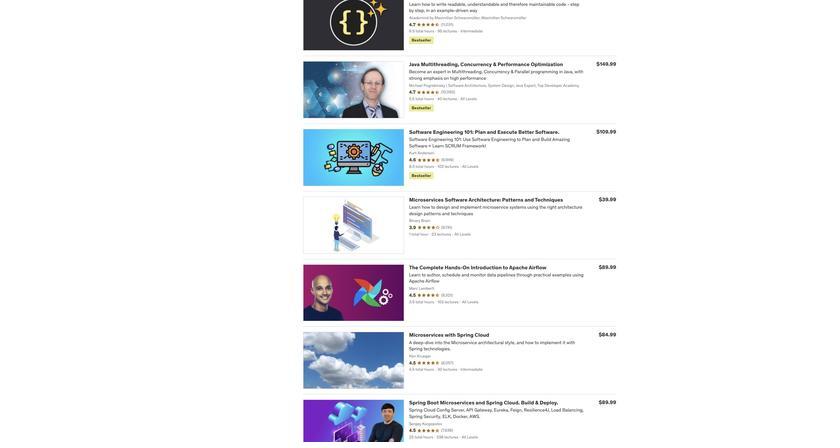 Task type: describe. For each thing, give the bounding box(es) containing it.
optimization
[[531, 61, 563, 68]]

1 horizontal spatial software
[[445, 197, 468, 203]]

software engineering 101: plan and execute better software. link
[[409, 129, 559, 135]]

microservices software architecture: patterns and techniques link
[[409, 197, 563, 203]]

apache
[[509, 264, 528, 271]]

0 horizontal spatial spring
[[409, 400, 426, 407]]

cloud.
[[504, 400, 520, 407]]

microservices with spring cloud
[[409, 332, 489, 339]]

software engineering 101: plan and execute better software.
[[409, 129, 559, 135]]

boot
[[427, 400, 439, 407]]

airflow
[[529, 264, 547, 271]]

deploy.
[[540, 400, 558, 407]]

execute
[[498, 129, 517, 135]]

microservices software architecture: patterns and techniques
[[409, 197, 563, 203]]

patterns
[[502, 197, 524, 203]]

build
[[521, 400, 534, 407]]

0 vertical spatial software
[[409, 129, 432, 135]]

to
[[503, 264, 508, 271]]

better
[[519, 129, 534, 135]]

$89.99 for the complete hands-on introduction to apache airflow
[[599, 264, 616, 271]]

$89.99 for spring boot microservices and spring cloud. build & deploy.
[[599, 400, 616, 406]]

with
[[445, 332, 456, 339]]

the complete hands-on introduction to apache airflow
[[409, 264, 547, 271]]

0 horizontal spatial &
[[493, 61, 497, 68]]

microservices for microservices with spring cloud
[[409, 332, 444, 339]]

101:
[[464, 129, 474, 135]]

microservices with spring cloud link
[[409, 332, 489, 339]]

performance
[[498, 61, 530, 68]]

architecture:
[[469, 197, 501, 203]]

hands-
[[445, 264, 463, 271]]

java
[[409, 61, 420, 68]]



Task type: locate. For each thing, give the bounding box(es) containing it.
spring left boot
[[409, 400, 426, 407]]

and for execute
[[487, 129, 496, 135]]

1 vertical spatial &
[[535, 400, 539, 407]]

java multithreading, concurrency & performance optimization
[[409, 61, 563, 68]]

microservices
[[409, 197, 444, 203], [409, 332, 444, 339], [440, 400, 475, 407]]

and right patterns
[[525, 197, 534, 203]]

0 vertical spatial microservices
[[409, 197, 444, 203]]

introduction
[[471, 264, 502, 271]]

& right concurrency
[[493, 61, 497, 68]]

and right plan
[[487, 129, 496, 135]]

techniques
[[535, 197, 563, 203]]

2 vertical spatial microservices
[[440, 400, 475, 407]]

$149.99
[[597, 61, 616, 67]]

java multithreading, concurrency & performance optimization link
[[409, 61, 563, 68]]

spring boot microservices and spring cloud. build & deploy.
[[409, 400, 558, 407]]

$109.99
[[597, 129, 616, 135]]

0 horizontal spatial software
[[409, 129, 432, 135]]

1 $89.99 from the top
[[599, 264, 616, 271]]

engineering
[[433, 129, 463, 135]]

the complete hands-on introduction to apache airflow link
[[409, 264, 547, 271]]

software.
[[535, 129, 559, 135]]

0 vertical spatial $89.99
[[599, 264, 616, 271]]

&
[[493, 61, 497, 68], [535, 400, 539, 407]]

spring boot microservices and spring cloud. build & deploy. link
[[409, 400, 558, 407]]

spring right with
[[457, 332, 474, 339]]

& right build
[[535, 400, 539, 407]]

2 vertical spatial and
[[476, 400, 485, 407]]

0 vertical spatial &
[[493, 61, 497, 68]]

$39.99
[[599, 196, 616, 203]]

2 horizontal spatial spring
[[486, 400, 503, 407]]

cloud
[[475, 332, 489, 339]]

$84.99
[[599, 332, 616, 338]]

2 horizontal spatial and
[[525, 197, 534, 203]]

1 vertical spatial software
[[445, 197, 468, 203]]

1 horizontal spatial spring
[[457, 332, 474, 339]]

1 horizontal spatial and
[[487, 129, 496, 135]]

and left cloud.
[[476, 400, 485, 407]]

software left engineering
[[409, 129, 432, 135]]

on
[[463, 264, 470, 271]]

spring left cloud.
[[486, 400, 503, 407]]

1 vertical spatial microservices
[[409, 332, 444, 339]]

1 vertical spatial and
[[525, 197, 534, 203]]

multithreading,
[[421, 61, 459, 68]]

1 horizontal spatial &
[[535, 400, 539, 407]]

$89.99
[[599, 264, 616, 271], [599, 400, 616, 406]]

plan
[[475, 129, 486, 135]]

microservices for microservices software architecture: patterns and techniques
[[409, 197, 444, 203]]

1 vertical spatial $89.99
[[599, 400, 616, 406]]

software
[[409, 129, 432, 135], [445, 197, 468, 203]]

0 horizontal spatial and
[[476, 400, 485, 407]]

the
[[409, 264, 418, 271]]

and for techniques
[[525, 197, 534, 203]]

and
[[487, 129, 496, 135], [525, 197, 534, 203], [476, 400, 485, 407]]

spring
[[457, 332, 474, 339], [409, 400, 426, 407], [486, 400, 503, 407]]

0 vertical spatial and
[[487, 129, 496, 135]]

2 $89.99 from the top
[[599, 400, 616, 406]]

software left architecture:
[[445, 197, 468, 203]]

concurrency
[[461, 61, 492, 68]]

complete
[[420, 264, 444, 271]]



Task type: vqa. For each thing, say whether or not it's contained in the screenshot.
the top Software
yes



